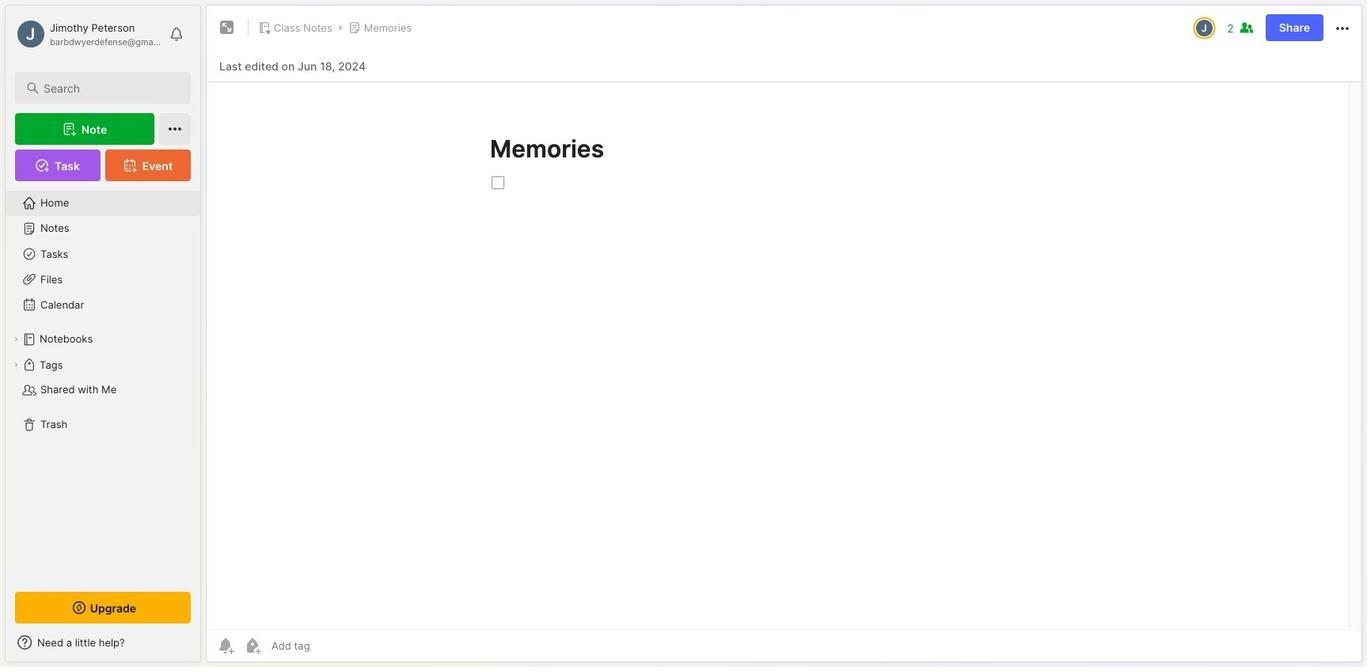 Task type: locate. For each thing, give the bounding box(es) containing it.
More actions field
[[1333, 18, 1352, 38]]

None search field
[[44, 78, 177, 97]]

Note Editor text field
[[207, 82, 1362, 629]]

none search field inside main element
[[44, 78, 177, 97]]

main element
[[0, 0, 206, 667]]

click to collapse image
[[200, 638, 212, 657]]

expand tags image
[[11, 360, 21, 370]]



Task type: vqa. For each thing, say whether or not it's contained in the screenshot.
security
no



Task type: describe. For each thing, give the bounding box(es) containing it.
more actions image
[[1333, 19, 1352, 38]]

Search text field
[[44, 81, 177, 96]]

jimothy peterson avatar image
[[1196, 19, 1213, 36]]

add a reminder image
[[216, 636, 235, 655]]

Account field
[[15, 18, 161, 50]]

Add tag field
[[270, 639, 389, 653]]

note window element
[[206, 5, 1362, 667]]

expand note image
[[218, 18, 237, 37]]

expand notebooks image
[[11, 335, 21, 344]]

add tag image
[[243, 636, 262, 655]]

WHAT'S NEW field
[[6, 630, 200, 655]]



